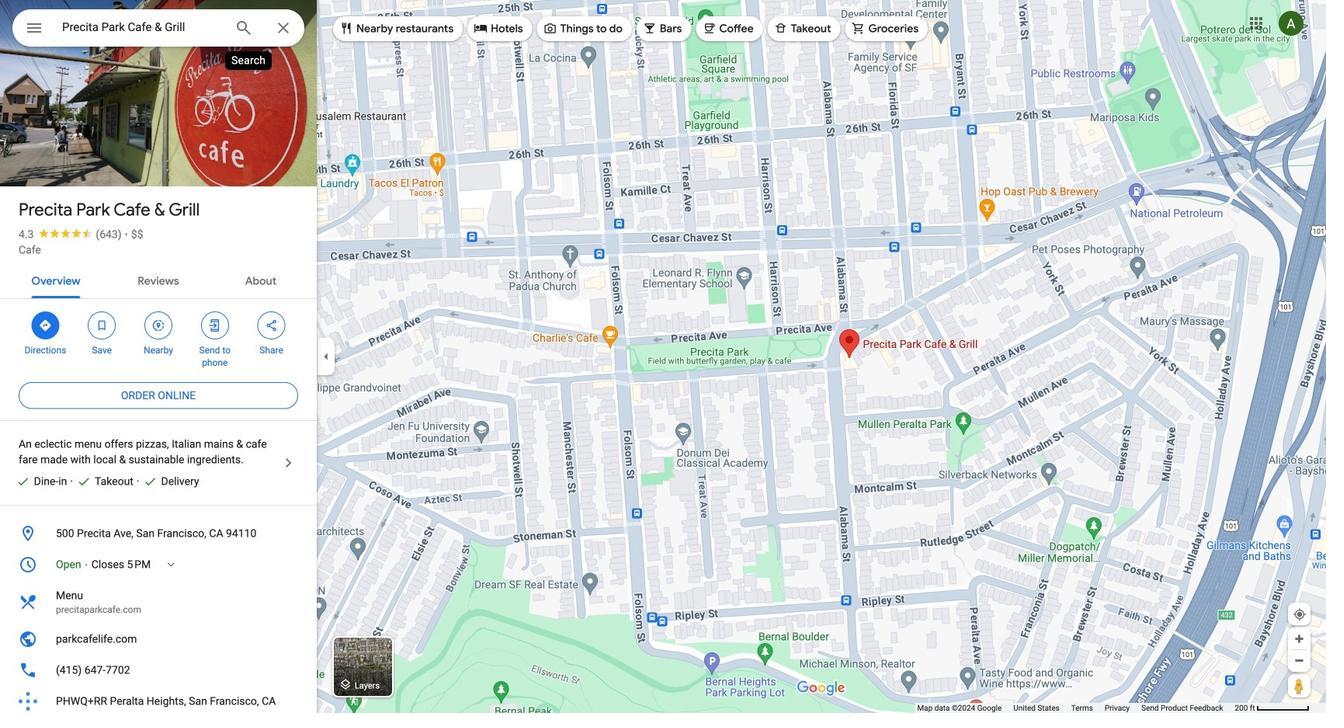 Task type: describe. For each thing, give the bounding box(es) containing it.
none search field inside google maps element
[[12, 9, 305, 51]]

price: moderate element
[[131, 228, 143, 241]]

actions for precita park cafe & grill region
[[0, 299, 317, 377]]

google maps element
[[0, 0, 1327, 713]]

photo of precita park cafe & grill image
[[0, 0, 317, 212]]

none field inside the precita park cafe & grill field
[[62, 18, 222, 37]]

offers takeout group
[[70, 474, 134, 489]]

show open hours for the week image
[[164, 558, 178, 572]]

hours image
[[19, 555, 37, 574]]

Precita Park Cafe & Grill field
[[12, 9, 305, 51]]

serves dine-in group
[[9, 474, 67, 489]]



Task type: locate. For each thing, give the bounding box(es) containing it.
collapse side panel image
[[318, 348, 335, 365]]

tab list
[[0, 261, 317, 298]]

show street view coverage image
[[1289, 674, 1311, 698]]

google account: augustus odena  
(augustus@adept.ai) image
[[1280, 11, 1304, 36]]

zoom in image
[[1294, 633, 1306, 645]]

show your location image
[[1294, 608, 1308, 622]]

4.3 stars image
[[34, 228, 96, 238]]

tab list inside google maps element
[[0, 261, 317, 298]]

zoom out image
[[1294, 655, 1306, 667]]

None field
[[62, 18, 222, 37]]

copy plus code image
[[259, 695, 273, 709]]

None search field
[[12, 9, 305, 51]]

information for precita park cafe & grill region
[[0, 518, 317, 713]]

offers delivery group
[[137, 474, 199, 489]]

643 reviews element
[[96, 228, 122, 241]]

precita park cafe & grill main content
[[0, 0, 317, 713]]



Task type: vqa. For each thing, say whether or not it's contained in the screenshot.
Serves dine-in group
yes



